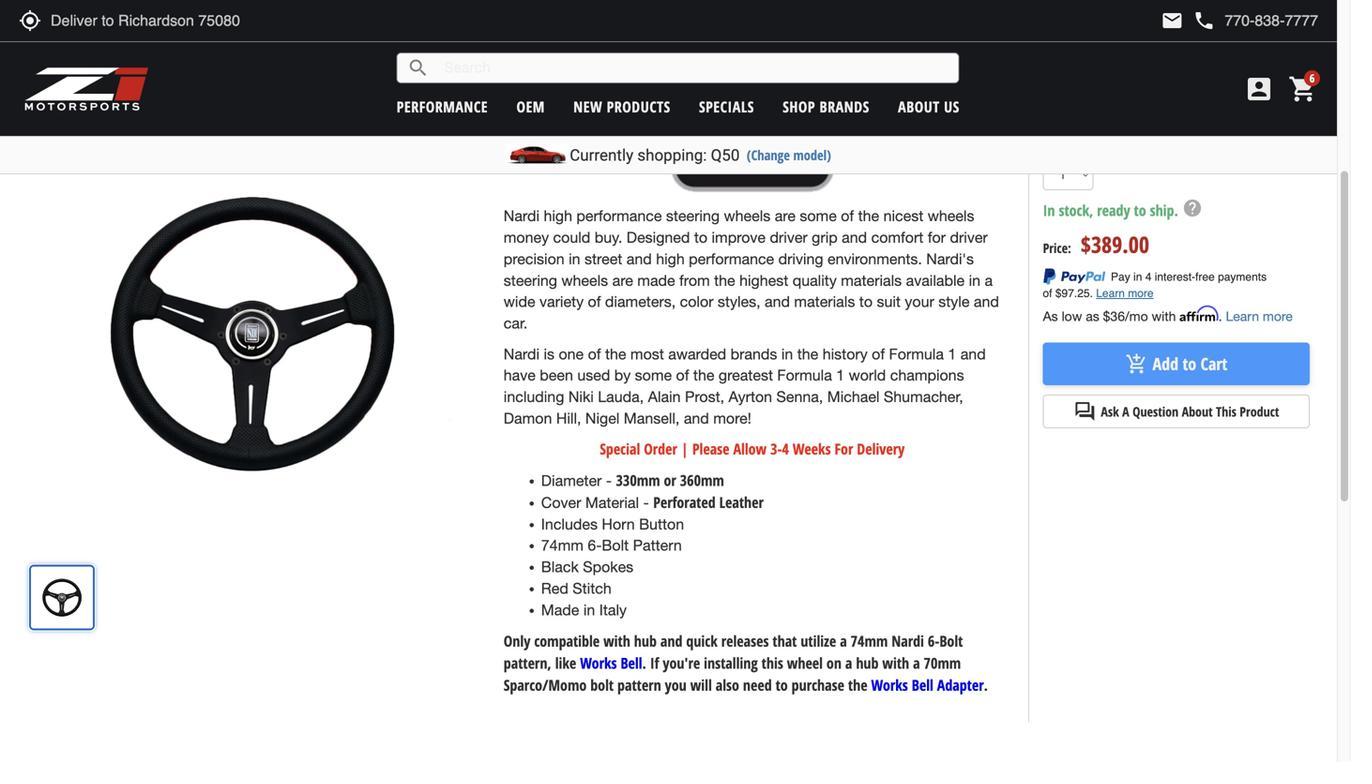 Task type: describe. For each thing, give the bounding box(es) containing it.
bell for works bell adapter .
[[912, 675, 934, 696]]

nardi inside "only compatible with hub and quick releases that utilize a 74mm nardi 6-bolt pattern, like"
[[892, 632, 924, 652]]

of inside available options: please review the product description if you are unsure about any of the options below.
[[1141, 50, 1152, 65]]

and down highest
[[765, 293, 790, 311]]

that
[[773, 632, 797, 652]]

highest
[[740, 272, 789, 289]]

mail
[[1161, 9, 1184, 32]]

bolt inside 'diameter - 330mm or 360mm cover material - perforated leather includes horn button 74mm 6-bolt pattern black spokes red stitch made in italy'
[[602, 537, 629, 555]]

the up styles,
[[714, 272, 735, 289]]

alain
[[648, 389, 681, 406]]

need
[[743, 675, 772, 696]]

price: $389.00
[[1043, 229, 1150, 260]]

will
[[690, 675, 712, 696]]

$36
[[1103, 309, 1125, 324]]

designed
[[627, 229, 690, 246]]

in up style
[[969, 272, 981, 289]]

product
[[1142, 33, 1184, 47]]

special
[[600, 439, 640, 460]]

0 horizontal spatial are
[[612, 272, 633, 289]]

as low as $36 /mo with affirm . learn more
[[1043, 306, 1293, 324]]

2 vertical spatial .
[[984, 675, 988, 696]]

oem link
[[517, 97, 545, 117]]

this
[[762, 654, 783, 674]]

to inside in stock, ready to ship. help
[[1134, 200, 1146, 220]]

car.
[[504, 315, 528, 332]]

nardi high performance steering wheels are some of the nicest wheels money could buy. designed to improve driver grip and comfort for driver precision in street and high performance driving environments. nardi's steering wheels are made from the highest quality materials available in a wide variety of diameters, color styles, and materials to suit your style and car.
[[504, 208, 999, 332]]

2 driver from the left
[[950, 229, 988, 246]]

1 vertical spatial steering
[[504, 272, 557, 289]]

color
[[680, 293, 714, 311]]

from
[[680, 272, 710, 289]]

wheel
[[787, 654, 823, 674]]

leather
[[719, 493, 764, 513]]

question
[[1133, 403, 1179, 421]]

of up environments.
[[841, 208, 854, 225]]

any
[[1118, 50, 1138, 65]]

are inside available options: please review the product description if you are unsure about any of the options below.
[[1285, 33, 1302, 47]]

awarded
[[668, 346, 727, 363]]

Search search field
[[430, 54, 959, 83]]

affirm
[[1180, 306, 1219, 322]]

/mo
[[1125, 309, 1148, 324]]

by
[[614, 367, 631, 384]]

more!
[[713, 410, 752, 427]]

bell for works bell
[[621, 654, 642, 674]]

you're
[[663, 654, 700, 674]]

style
[[939, 293, 970, 311]]

to right add
[[1183, 353, 1197, 376]]

improve
[[712, 229, 766, 246]]

includes
[[541, 516, 598, 533]]

cover
[[541, 495, 581, 512]]

a inside nardi high performance steering wheels are some of the nicest wheels money could buy. designed to improve driver grip and comfort for driver precision in street and high performance driving environments. nardi's steering wheels are made from the highest quality materials available in a wide variety of diameters, color styles, and materials to suit your style and car.
[[985, 272, 993, 289]]

ready
[[1097, 200, 1130, 220]]

the left history
[[797, 346, 819, 363]]

have
[[504, 367, 536, 384]]

a inside "only compatible with hub and quick releases that utilize a 74mm nardi 6-bolt pattern, like"
[[840, 632, 847, 652]]

red
[[541, 580, 569, 598]]

including
[[504, 389, 564, 406]]

in stock, ready to ship. help
[[1043, 198, 1203, 220]]

horn
[[602, 516, 635, 533]]

1 horizontal spatial are
[[775, 208, 796, 225]]

and right style
[[974, 293, 999, 311]]

only compatible with hub and quick releases that utilize a 74mm nardi 6-bolt pattern, like
[[504, 632, 963, 674]]

diameter - 330mm or 360mm cover material - perforated leather includes horn button 74mm 6-bolt pattern black spokes red stitch made in italy
[[541, 471, 764, 620]]

the inside '. if you're installing this wheel on a hub with a 70mm sparco/momo bolt pattern you will also need to purchase the'
[[848, 675, 868, 696]]

. if you're installing this wheel on a hub with a 70mm sparco/momo bolt pattern you will also need to purchase the
[[504, 654, 961, 696]]

6- inside "only compatible with hub and quick releases that utilize a 74mm nardi 6-bolt pattern, like"
[[928, 632, 940, 652]]

and up environments.
[[842, 229, 867, 246]]

hub inside '. if you're installing this wheel on a hub with a 70mm sparco/momo bolt pattern you will also need to purchase the'
[[856, 654, 879, 674]]

ayrton
[[729, 389, 772, 406]]

shopping_cart
[[1289, 74, 1319, 104]]

1 horizontal spatial 1
[[948, 346, 957, 363]]

styles,
[[718, 293, 761, 311]]

sparco/momo
[[504, 675, 587, 696]]

is
[[544, 346, 555, 363]]

6- inside 'diameter - 330mm or 360mm cover material - perforated leather includes horn button 74mm 6-bolt pattern black spokes red stitch made in italy'
[[588, 537, 602, 555]]

and down prost,
[[684, 410, 709, 427]]

in down 'could'
[[569, 250, 581, 268]]

a up works bell adapter link
[[913, 654, 920, 674]]

the up prost,
[[693, 367, 715, 384]]

search
[[407, 57, 430, 79]]

us
[[944, 97, 960, 117]]

330mm
[[616, 471, 660, 491]]

michael
[[828, 389, 880, 406]]

street
[[585, 250, 623, 268]]

works bell adapter link
[[871, 675, 984, 696]]

about us
[[898, 97, 960, 117]]

to left suit
[[859, 293, 873, 311]]

as
[[1086, 309, 1100, 324]]

0 horizontal spatial wheels
[[562, 272, 608, 289]]

1 horizontal spatial -
[[643, 495, 649, 512]]

special order | please allow 3-4 weeks for delivery
[[600, 439, 905, 460]]

of down awarded
[[676, 367, 689, 384]]

you inside '. if you're installing this wheel on a hub with a 70mm sparco/momo bolt pattern you will also need to purchase the'
[[665, 675, 687, 696]]

made
[[637, 272, 675, 289]]

diameters,
[[605, 293, 676, 311]]

weeks
[[793, 439, 831, 460]]

nardi for nardi high performance steering wheels are some of the nicest wheels money could buy. designed to improve driver grip and comfort for driver precision in street and high performance driving environments. nardi's steering wheels are made from the highest quality materials available in a wide variety of diameters, color styles, and materials to suit your style and car.
[[504, 208, 540, 225]]

spokes
[[583, 559, 634, 576]]

of up the world
[[872, 346, 885, 363]]

pattern
[[633, 537, 682, 555]]

available options: please review the product description if you are unsure about any of the options below.
[[1043, 1, 1302, 65]]

world
[[849, 367, 886, 384]]

shop brands link
[[783, 97, 870, 117]]

shumacher,
[[884, 389, 964, 406]]

74mm inside 'diameter - 330mm or 360mm cover material - perforated leather includes horn button 74mm 6-bolt pattern black spokes red stitch made in italy'
[[541, 537, 584, 555]]

quantity:
[[1043, 140, 1092, 158]]

70mm
[[924, 654, 961, 674]]

1 horizontal spatial steering
[[666, 208, 720, 225]]

price:
[[1043, 239, 1072, 257]]

0 vertical spatial materials
[[841, 272, 902, 289]]

nardi is one of the most awarded brands in the history of formula 1 and have been used by some of the greatest formula 1 world champions including niki lauda, alain prost, ayrton senna, michael shumacher, damon hill, nigel mansell, and more!
[[504, 346, 986, 427]]

. inside as low as $36 /mo with affirm . learn more
[[1219, 309, 1222, 324]]

cart
[[1201, 353, 1228, 376]]

wide
[[504, 293, 535, 311]]

hill,
[[556, 410, 581, 427]]

like
[[555, 654, 576, 674]]

compatible
[[534, 632, 600, 652]]

with inside '. if you're installing this wheel on a hub with a 70mm sparco/momo bolt pattern you will also need to purchase the'
[[883, 654, 910, 674]]



Task type: vqa. For each thing, say whether or not it's contained in the screenshot.
the Silicone within the Z1 350Z / G35 Silicone Oil Filter Coolant Hose (Formed)
no



Task type: locate. For each thing, give the bounding box(es) containing it.
0 horizontal spatial steering
[[504, 272, 557, 289]]

about inside 'question_answer ask a question about this product'
[[1182, 403, 1213, 421]]

0 vertical spatial you
[[1262, 33, 1282, 47]]

brands up greatest
[[731, 346, 777, 363]]

1 horizontal spatial 74mm
[[851, 632, 888, 652]]

formula up champions
[[889, 346, 944, 363]]

bell
[[621, 654, 642, 674], [912, 675, 934, 696]]

1 vertical spatial 74mm
[[851, 632, 888, 652]]

0 horizontal spatial performance
[[397, 97, 488, 117]]

1 vertical spatial hub
[[856, 654, 879, 674]]

hub
[[634, 632, 657, 652], [856, 654, 879, 674]]

1 horizontal spatial you
[[1262, 33, 1282, 47]]

1
[[948, 346, 957, 363], [836, 367, 845, 384]]

1 vertical spatial 6-
[[928, 632, 940, 652]]

0 vertical spatial steering
[[666, 208, 720, 225]]

bell left if
[[621, 654, 642, 674]]

new
[[574, 97, 603, 117]]

1 vertical spatial nardi
[[504, 346, 540, 363]]

are right if in the top right of the page
[[1285, 33, 1302, 47]]

0 vertical spatial hub
[[634, 632, 657, 652]]

currently
[[570, 146, 634, 165]]

some inside nardi high performance steering wheels are some of the nicest wheels money could buy. designed to improve driver grip and comfort for driver precision in street and high performance driving environments. nardi's steering wheels are made from the highest quality materials available in a wide variety of diameters, color styles, and materials to suit your style and car.
[[800, 208, 837, 225]]

the up any
[[1121, 33, 1139, 47]]

brands inside nardi is one of the most awarded brands in the history of formula 1 and have been used by some of the greatest formula 1 world champions including niki lauda, alain prost, ayrton senna, michael shumacher, damon hill, nigel mansell, and more!
[[731, 346, 777, 363]]

6- up spokes
[[588, 537, 602, 555]]

new products
[[574, 97, 671, 117]]

nigel
[[586, 410, 620, 427]]

high down designed
[[656, 250, 685, 268]]

1 vertical spatial please
[[692, 439, 730, 460]]

works for works bell
[[580, 654, 617, 674]]

1 vertical spatial you
[[665, 675, 687, 696]]

in up senna, on the bottom of page
[[782, 346, 793, 363]]

6-
[[588, 537, 602, 555], [928, 632, 940, 652]]

1 horizontal spatial bell
[[912, 675, 934, 696]]

wheels up 'improve'
[[724, 208, 771, 225]]

shop
[[783, 97, 816, 117]]

and up you're
[[661, 632, 683, 652]]

0 horizontal spatial formula
[[777, 367, 832, 384]]

utilize
[[801, 632, 836, 652]]

1 horizontal spatial high
[[656, 250, 685, 268]]

1 horizontal spatial about
[[1182, 403, 1213, 421]]

been
[[540, 367, 573, 384]]

question_answer ask a question about this product
[[1074, 401, 1280, 423]]

z1 motorsports logo image
[[23, 66, 150, 113]]

nardi inside nardi high performance steering wheels are some of the nicest wheels money could buy. designed to improve driver grip and comfort for driver precision in street and high performance driving environments. nardi's steering wheels are made from the highest quality materials available in a wide variety of diameters, color styles, and materials to suit your style and car.
[[504, 208, 540, 225]]

with inside "only compatible with hub and quick releases that utilize a 74mm nardi 6-bolt pattern, like"
[[604, 632, 631, 652]]

and
[[842, 229, 867, 246], [627, 250, 652, 268], [765, 293, 790, 311], [974, 293, 999, 311], [961, 346, 986, 363], [684, 410, 709, 427], [661, 632, 683, 652]]

about
[[1083, 50, 1115, 65]]

please up the unsure
[[1043, 33, 1080, 47]]

1 vertical spatial performance
[[577, 208, 662, 225]]

. inside '. if you're installing this wheel on a hub with a 70mm sparco/momo bolt pattern you will also need to purchase the'
[[642, 654, 646, 674]]

nardi inside nardi is one of the most awarded brands in the history of formula 1 and have been used by some of the greatest formula 1 world champions including niki lauda, alain prost, ayrton senna, michael shumacher, damon hill, nigel mansell, and more!
[[504, 346, 540, 363]]

0 vertical spatial 74mm
[[541, 537, 584, 555]]

some down most
[[635, 367, 672, 384]]

a right on
[[845, 654, 852, 674]]

nardi for nardi is one of the most awarded brands in the history of formula 1 and have been used by some of the greatest formula 1 world champions including niki lauda, alain prost, ayrton senna, michael shumacher, damon hill, nigel mansell, and more!
[[504, 346, 540, 363]]

0 horizontal spatial 1
[[836, 367, 845, 384]]

wheels up for
[[928, 208, 975, 225]]

question_answer
[[1074, 401, 1097, 423]]

performance down 'improve'
[[689, 250, 774, 268]]

hub inside "only compatible with hub and quick releases that utilize a 74mm nardi 6-bolt pattern, like"
[[634, 632, 657, 652]]

0 horizontal spatial you
[[665, 675, 687, 696]]

0 horizontal spatial driver
[[770, 229, 808, 246]]

greatest
[[719, 367, 773, 384]]

works bell
[[580, 654, 642, 674]]

nardi up "have"
[[504, 346, 540, 363]]

- up material in the bottom left of the page
[[606, 473, 612, 490]]

2 vertical spatial with
[[883, 654, 910, 674]]

to inside '. if you're installing this wheel on a hub with a 70mm sparco/momo bolt pattern you will also need to purchase the'
[[776, 675, 788, 696]]

4
[[782, 439, 789, 460]]

buy.
[[595, 229, 623, 246]]

works for works bell adapter .
[[871, 675, 908, 696]]

of up used on the left of the page
[[588, 346, 601, 363]]

bolt inside "only compatible with hub and quick releases that utilize a 74mm nardi 6-bolt pattern, like"
[[940, 632, 963, 652]]

0 horizontal spatial 6-
[[588, 537, 602, 555]]

(change
[[747, 146, 790, 164]]

on
[[827, 654, 842, 674]]

performance up buy.
[[577, 208, 662, 225]]

about left us
[[898, 97, 940, 117]]

0 horizontal spatial hub
[[634, 632, 657, 652]]

are up driving
[[775, 208, 796, 225]]

6- up '70mm'
[[928, 632, 940, 652]]

prost,
[[685, 389, 725, 406]]

nardi up "money"
[[504, 208, 540, 225]]

nardi's
[[927, 250, 974, 268]]

steering down precision
[[504, 272, 557, 289]]

the left the nicest
[[858, 208, 879, 225]]

0 vertical spatial are
[[1285, 33, 1302, 47]]

1 vertical spatial are
[[775, 208, 796, 225]]

driver up driving
[[770, 229, 808, 246]]

with up works bell adapter link
[[883, 654, 910, 674]]

about us link
[[898, 97, 960, 117]]

senna,
[[777, 389, 823, 406]]

0 horizontal spatial please
[[692, 439, 730, 460]]

1 vertical spatial some
[[635, 367, 672, 384]]

made
[[541, 602, 579, 620]]

options
[[1176, 50, 1216, 65]]

0 vertical spatial .
[[1219, 309, 1222, 324]]

please inside available options: please review the product description if you are unsure about any of the options below.
[[1043, 33, 1080, 47]]

performance down search at the top left of page
[[397, 97, 488, 117]]

some
[[800, 208, 837, 225], [635, 367, 672, 384]]

in inside nardi is one of the most awarded brands in the history of formula 1 and have been used by some of the greatest formula 1 world champions including niki lauda, alain prost, ayrton senna, michael shumacher, damon hill, nigel mansell, and more!
[[782, 346, 793, 363]]

steering up designed
[[666, 208, 720, 225]]

order
[[644, 439, 677, 460]]

1 horizontal spatial 6-
[[928, 632, 940, 652]]

pattern,
[[504, 654, 552, 674]]

as
[[1043, 309, 1058, 324]]

1 vertical spatial about
[[1182, 403, 1213, 421]]

damon
[[504, 410, 552, 427]]

0 horizontal spatial bell
[[621, 654, 642, 674]]

works left adapter on the bottom
[[871, 675, 908, 696]]

bell down '70mm'
[[912, 675, 934, 696]]

please right |
[[692, 439, 730, 460]]

hub up if
[[634, 632, 657, 652]]

phone
[[1193, 9, 1216, 32]]

nardi up '70mm'
[[892, 632, 924, 652]]

0 horizontal spatial with
[[604, 632, 631, 652]]

and inside "only compatible with hub and quick releases that utilize a 74mm nardi 6-bolt pattern, like"
[[661, 632, 683, 652]]

1 horizontal spatial .
[[984, 675, 988, 696]]

nicest
[[884, 208, 924, 225]]

materials
[[841, 272, 902, 289], [794, 293, 855, 311]]

button
[[639, 516, 684, 533]]

driver up nardi's
[[950, 229, 988, 246]]

in down stitch
[[584, 602, 595, 620]]

(change model) link
[[747, 146, 831, 164]]

about
[[898, 97, 940, 117], [1182, 403, 1213, 421]]

a right available
[[985, 272, 993, 289]]

1 vertical spatial formula
[[777, 367, 832, 384]]

bolt up '70mm'
[[940, 632, 963, 652]]

stock,
[[1059, 200, 1094, 220]]

you inside available options: please review the product description if you are unsure about any of the options below.
[[1262, 33, 1282, 47]]

0 horizontal spatial -
[[606, 473, 612, 490]]

1 vertical spatial materials
[[794, 293, 855, 311]]

2 vertical spatial performance
[[689, 250, 774, 268]]

shopping_cart link
[[1284, 74, 1319, 104]]

1 vertical spatial works
[[871, 675, 908, 696]]

1 horizontal spatial some
[[800, 208, 837, 225]]

1 horizontal spatial performance
[[577, 208, 662, 225]]

0 vertical spatial 6-
[[588, 537, 602, 555]]

1 vertical spatial with
[[604, 632, 631, 652]]

the
[[1121, 33, 1139, 47], [1155, 50, 1172, 65], [858, 208, 879, 225], [714, 272, 735, 289], [605, 346, 626, 363], [797, 346, 819, 363], [693, 367, 715, 384], [848, 675, 868, 696]]

0 vertical spatial bell
[[621, 654, 642, 674]]

1 driver from the left
[[770, 229, 808, 246]]

1 vertical spatial -
[[643, 495, 649, 512]]

0 vertical spatial performance
[[397, 97, 488, 117]]

high
[[544, 208, 572, 225], [656, 250, 685, 268]]

with up "works bell" link
[[604, 632, 631, 652]]

1 vertical spatial bolt
[[940, 632, 963, 652]]

to left 'improve'
[[694, 229, 708, 246]]

specials
[[699, 97, 754, 117]]

0 vertical spatial -
[[606, 473, 612, 490]]

0 vertical spatial please
[[1043, 33, 1080, 47]]

in inside 'diameter - 330mm or 360mm cover material - perforated leather includes horn button 74mm 6-bolt pattern black spokes red stitch made in italy'
[[584, 602, 595, 620]]

bolt down horn
[[602, 537, 629, 555]]

perforated
[[653, 493, 716, 513]]

0 horizontal spatial some
[[635, 367, 672, 384]]

driving
[[779, 250, 824, 268]]

1 horizontal spatial formula
[[889, 346, 944, 363]]

for
[[928, 229, 946, 246]]

of right any
[[1141, 50, 1152, 65]]

are
[[1285, 33, 1302, 47], [775, 208, 796, 225], [612, 272, 633, 289]]

2 vertical spatial nardi
[[892, 632, 924, 652]]

0 horizontal spatial 74mm
[[541, 537, 584, 555]]

0 vertical spatial with
[[1152, 309, 1176, 324]]

used
[[577, 367, 610, 384]]

0 vertical spatial formula
[[889, 346, 944, 363]]

works
[[580, 654, 617, 674], [871, 675, 908, 696]]

|
[[681, 439, 689, 460]]

low
[[1062, 309, 1082, 324]]

learn more link
[[1226, 309, 1293, 324]]

- down 330mm at bottom
[[643, 495, 649, 512]]

0 horizontal spatial .
[[642, 654, 646, 674]]

0 vertical spatial works
[[580, 654, 617, 674]]

italy
[[599, 602, 627, 620]]

and up champions
[[961, 346, 986, 363]]

you right if in the top right of the page
[[1262, 33, 1282, 47]]

2 horizontal spatial .
[[1219, 309, 1222, 324]]

0 vertical spatial nardi
[[504, 208, 540, 225]]

0 horizontal spatial about
[[898, 97, 940, 117]]

wheels down street
[[562, 272, 608, 289]]

0 horizontal spatial brands
[[731, 346, 777, 363]]

74mm right utilize
[[851, 632, 888, 652]]

could
[[553, 229, 591, 246]]

with right '/mo'
[[1152, 309, 1176, 324]]

1 down history
[[836, 367, 845, 384]]

the up by
[[605, 346, 626, 363]]

diameter
[[541, 473, 602, 490]]

hub right on
[[856, 654, 879, 674]]

this
[[1216, 403, 1237, 421]]

and up made
[[627, 250, 652, 268]]

74mm
[[541, 537, 584, 555], [851, 632, 888, 652]]

0 vertical spatial brands
[[820, 97, 870, 117]]

to down the this at right
[[776, 675, 788, 696]]

grip
[[812, 229, 838, 246]]

black
[[541, 559, 579, 576]]

ask
[[1101, 403, 1119, 421]]

1 horizontal spatial brands
[[820, 97, 870, 117]]

if
[[1252, 33, 1258, 47]]

bolt
[[602, 537, 629, 555], [940, 632, 963, 652]]

2 horizontal spatial are
[[1285, 33, 1302, 47]]

the down product
[[1155, 50, 1172, 65]]

to left the ship. on the top of page
[[1134, 200, 1146, 220]]

0 vertical spatial bolt
[[602, 537, 629, 555]]

some inside nardi is one of the most awarded brands in the history of formula 1 and have been used by some of the greatest formula 1 world champions including niki lauda, alain prost, ayrton senna, michael shumacher, damon hill, nigel mansell, and more!
[[635, 367, 672, 384]]

1 vertical spatial bell
[[912, 675, 934, 696]]

works bell link
[[580, 654, 642, 674]]

you down you're
[[665, 675, 687, 696]]

1 horizontal spatial bolt
[[940, 632, 963, 652]]

some up grip
[[800, 208, 837, 225]]

nardi
[[504, 208, 540, 225], [504, 346, 540, 363], [892, 632, 924, 652]]

a up on
[[840, 632, 847, 652]]

2 horizontal spatial with
[[1152, 309, 1176, 324]]

0 horizontal spatial high
[[544, 208, 572, 225]]

of right the variety
[[588, 293, 601, 311]]

0 vertical spatial some
[[800, 208, 837, 225]]

74mm up black on the bottom
[[541, 537, 584, 555]]

works up the bolt
[[580, 654, 617, 674]]

materials down quality
[[794, 293, 855, 311]]

1 horizontal spatial please
[[1043, 33, 1080, 47]]

or
[[664, 471, 676, 491]]

for
[[835, 439, 853, 460]]

74mm inside "only compatible with hub and quick releases that utilize a 74mm nardi 6-bolt pattern, like"
[[851, 632, 888, 652]]

0 horizontal spatial works
[[580, 654, 617, 674]]

formula up senna, on the bottom of page
[[777, 367, 832, 384]]

add_shopping_cart add to cart
[[1126, 353, 1228, 376]]

0 vertical spatial high
[[544, 208, 572, 225]]

1 vertical spatial brands
[[731, 346, 777, 363]]

available
[[1043, 1, 1104, 24]]

history
[[823, 346, 868, 363]]

1 vertical spatial high
[[656, 250, 685, 268]]

2 horizontal spatial wheels
[[928, 208, 975, 225]]

2 vertical spatial are
[[612, 272, 633, 289]]

specials link
[[699, 97, 754, 117]]

1 vertical spatial 1
[[836, 367, 845, 384]]

to
[[1134, 200, 1146, 220], [694, 229, 708, 246], [859, 293, 873, 311], [1183, 353, 1197, 376], [776, 675, 788, 696]]

the right purchase
[[848, 675, 868, 696]]

0 vertical spatial 1
[[948, 346, 957, 363]]

1 up champions
[[948, 346, 957, 363]]

stitch
[[573, 580, 612, 598]]

1 horizontal spatial wheels
[[724, 208, 771, 225]]

0 vertical spatial about
[[898, 97, 940, 117]]

1 horizontal spatial works
[[871, 675, 908, 696]]

about left this
[[1182, 403, 1213, 421]]

.
[[1219, 309, 1222, 324], [642, 654, 646, 674], [984, 675, 988, 696]]

1 horizontal spatial driver
[[950, 229, 988, 246]]

with inside as low as $36 /mo with affirm . learn more
[[1152, 309, 1176, 324]]

1 vertical spatial .
[[642, 654, 646, 674]]

installing
[[704, 654, 758, 674]]

materials down environments.
[[841, 272, 902, 289]]

1 horizontal spatial with
[[883, 654, 910, 674]]

if
[[650, 654, 659, 674]]

high up 'could'
[[544, 208, 572, 225]]

0 horizontal spatial bolt
[[602, 537, 629, 555]]

brands right shop
[[820, 97, 870, 117]]

2 horizontal spatial performance
[[689, 250, 774, 268]]

are up diameters,
[[612, 272, 633, 289]]

1 horizontal spatial hub
[[856, 654, 879, 674]]

available
[[906, 272, 965, 289]]



